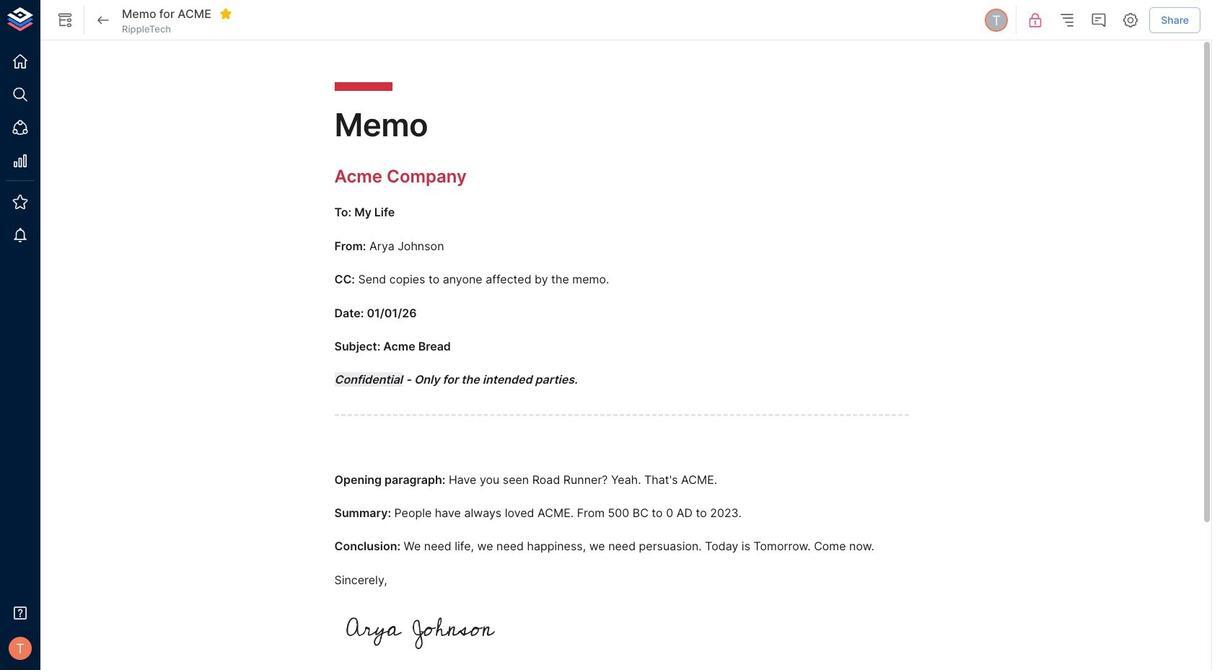 Task type: locate. For each thing, give the bounding box(es) containing it.
this document is locked image
[[1027, 12, 1045, 29]]

remove favorite image
[[219, 7, 232, 20]]



Task type: vqa. For each thing, say whether or not it's contained in the screenshot.
Acme to the bottom
no



Task type: describe. For each thing, give the bounding box(es) containing it.
go back image
[[95, 12, 112, 29]]

settings image
[[1123, 12, 1140, 29]]

comments image
[[1091, 12, 1108, 29]]

show wiki image
[[56, 12, 74, 29]]

table of contents image
[[1059, 12, 1076, 29]]



